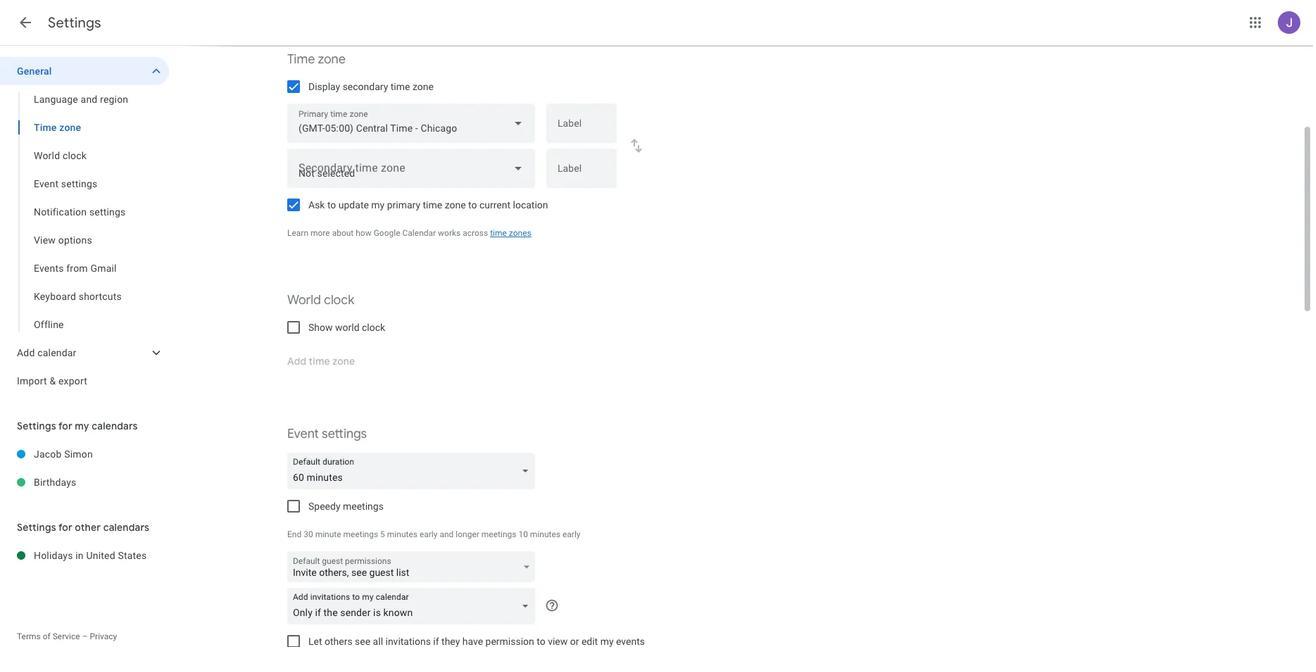 Task type: vqa. For each thing, say whether or not it's contained in the screenshot.
Wednesday, October 25 'Element' on the right of the page
no



Task type: locate. For each thing, give the bounding box(es) containing it.
time right secondary
[[391, 81, 410, 92]]

0 vertical spatial my
[[371, 199, 385, 211]]

zone down language and region
[[59, 122, 81, 133]]

update
[[339, 199, 369, 211]]

0 horizontal spatial world clock
[[34, 150, 87, 161]]

0 vertical spatial world
[[34, 150, 60, 161]]

time zone down language
[[34, 122, 81, 133]]

0 horizontal spatial to
[[327, 199, 336, 211]]

0 vertical spatial and
[[81, 94, 98, 105]]

to
[[327, 199, 336, 211], [468, 199, 477, 211]]

0 horizontal spatial world
[[34, 150, 60, 161]]

time zone inside tree
[[34, 122, 81, 133]]

guest
[[322, 556, 343, 566], [369, 567, 394, 578]]

for
[[58, 420, 72, 432], [58, 521, 72, 534]]

1 vertical spatial time zone
[[34, 122, 81, 133]]

minutes
[[387, 530, 418, 540], [530, 530, 561, 540]]

meetings left "5"
[[343, 530, 378, 540]]

service
[[53, 632, 80, 642]]

to left current
[[468, 199, 477, 211]]

for up the jacob simon
[[58, 420, 72, 432]]

1 horizontal spatial guest
[[369, 567, 394, 578]]

world up show
[[287, 292, 321, 309]]

how
[[356, 228, 372, 238]]

more
[[311, 228, 330, 238]]

tree containing general
[[0, 57, 169, 395]]

of
[[43, 632, 50, 642]]

10
[[519, 530, 528, 540]]

current
[[480, 199, 511, 211]]

1 horizontal spatial my
[[371, 199, 385, 211]]

1 horizontal spatial time
[[287, 51, 315, 68]]

jacob simon
[[34, 449, 93, 460]]

birthdays tree item
[[0, 468, 169, 497]]

view options
[[34, 235, 92, 246]]

1 vertical spatial for
[[58, 521, 72, 534]]

0 horizontal spatial minutes
[[387, 530, 418, 540]]

minutes right "5"
[[387, 530, 418, 540]]

1 horizontal spatial early
[[563, 530, 581, 540]]

2 horizontal spatial time
[[490, 228, 507, 238]]

and inside tree
[[81, 94, 98, 105]]

1 vertical spatial world
[[287, 292, 321, 309]]

clock right world
[[362, 322, 385, 333]]

notification settings
[[34, 206, 126, 218]]

0 vertical spatial for
[[58, 420, 72, 432]]

settings for my calendars
[[17, 420, 138, 432]]

calendar
[[403, 228, 436, 238]]

guest down permissions
[[369, 567, 394, 578]]

time down language
[[34, 122, 57, 133]]

settings up jacob
[[17, 420, 56, 432]]

0 horizontal spatial event
[[34, 178, 59, 189]]

world
[[34, 150, 60, 161], [287, 292, 321, 309]]

0 vertical spatial calendars
[[92, 420, 138, 432]]

calendars
[[92, 420, 138, 432], [103, 521, 149, 534]]

time left zones
[[490, 228, 507, 238]]

settings for my calendars tree
[[0, 440, 169, 497]]

0 horizontal spatial clock
[[63, 150, 87, 161]]

settings heading
[[48, 14, 101, 32]]

event inside tree
[[34, 178, 59, 189]]

learn more about how google calendar works across time zones
[[287, 228, 532, 238]]

my right update
[[371, 199, 385, 211]]

jacob
[[34, 449, 62, 460]]

about
[[332, 228, 354, 238]]

my up jacob simon tree item
[[75, 420, 89, 432]]

2 to from the left
[[468, 199, 477, 211]]

0 horizontal spatial time zone
[[34, 122, 81, 133]]

and
[[81, 94, 98, 105], [440, 530, 454, 540]]

time
[[391, 81, 410, 92], [423, 199, 442, 211], [490, 228, 507, 238]]

0 vertical spatial world clock
[[34, 150, 87, 161]]

privacy
[[90, 632, 117, 642]]

calendars up jacob simon tree item
[[92, 420, 138, 432]]

settings right go back icon
[[48, 14, 101, 32]]

zone inside tree
[[59, 122, 81, 133]]

add
[[17, 347, 35, 359]]

keyboard
[[34, 291, 76, 302]]

1 vertical spatial my
[[75, 420, 89, 432]]

0 horizontal spatial time
[[391, 81, 410, 92]]

1 horizontal spatial and
[[440, 530, 454, 540]]

1 horizontal spatial minutes
[[530, 530, 561, 540]]

1 horizontal spatial world
[[287, 292, 321, 309]]

settings for settings for my calendars
[[17, 420, 56, 432]]

1 to from the left
[[327, 199, 336, 211]]

world clock up notification
[[34, 150, 87, 161]]

tree
[[0, 57, 169, 395]]

1 vertical spatial time
[[423, 199, 442, 211]]

clock up notification settings
[[63, 150, 87, 161]]

0 vertical spatial time zone
[[287, 51, 346, 68]]

1 vertical spatial calendars
[[103, 521, 149, 534]]

birthdays
[[34, 477, 76, 488]]

0 vertical spatial clock
[[63, 150, 87, 161]]

invite
[[293, 567, 317, 578]]

general
[[17, 66, 52, 77]]

2 for from the top
[[58, 521, 72, 534]]

time
[[287, 51, 315, 68], [34, 122, 57, 133]]

calendars up states
[[103, 521, 149, 534]]

holidays in united states tree item
[[0, 542, 169, 570]]

world inside tree
[[34, 150, 60, 161]]

0 horizontal spatial time
[[34, 122, 57, 133]]

1 vertical spatial time
[[34, 122, 57, 133]]

0 horizontal spatial event settings
[[34, 178, 98, 189]]

1 vertical spatial settings
[[17, 420, 56, 432]]

minutes right 10
[[530, 530, 561, 540]]

guest up others,
[[322, 556, 343, 566]]

settings for settings for other calendars
[[17, 521, 56, 534]]

early
[[420, 530, 438, 540], [563, 530, 581, 540]]

ask
[[309, 199, 325, 211]]

1 horizontal spatial event
[[287, 426, 319, 442]]

terms of service – privacy
[[17, 632, 117, 642]]

world clock inside tree
[[34, 150, 87, 161]]

2 horizontal spatial clock
[[362, 322, 385, 333]]

settings
[[48, 14, 101, 32], [17, 420, 56, 432], [17, 521, 56, 534]]

my
[[371, 199, 385, 211], [75, 420, 89, 432]]

events
[[34, 263, 64, 274]]

early right 10
[[563, 530, 581, 540]]

world clock up show
[[287, 292, 354, 309]]

for left other
[[58, 521, 72, 534]]

time up 'display'
[[287, 51, 315, 68]]

0 vertical spatial event
[[34, 178, 59, 189]]

privacy link
[[90, 632, 117, 642]]

0 horizontal spatial guest
[[322, 556, 343, 566]]

zones
[[509, 228, 532, 238]]

settings for other calendars
[[17, 521, 149, 534]]

region
[[100, 94, 128, 105]]

time right primary
[[423, 199, 442, 211]]

0 vertical spatial time
[[287, 51, 315, 68]]

to right ask
[[327, 199, 336, 211]]

Label for primary time zone. text field
[[558, 118, 606, 138]]

for for other
[[58, 521, 72, 534]]

world down language
[[34, 150, 60, 161]]

and left region at the left
[[81, 94, 98, 105]]

None field
[[287, 104, 535, 143], [287, 149, 535, 188], [287, 453, 541, 490], [287, 588, 541, 625], [287, 104, 535, 143], [287, 149, 535, 188], [287, 453, 541, 490], [287, 588, 541, 625]]

group containing language and region
[[0, 85, 169, 339]]

permissions
[[345, 556, 391, 566]]

2 vertical spatial settings
[[17, 521, 56, 534]]

world
[[335, 322, 360, 333]]

settings
[[61, 178, 98, 189], [89, 206, 126, 218], [322, 426, 367, 442]]

go back image
[[17, 14, 34, 31]]

group
[[0, 85, 169, 339]]

time zones link
[[490, 228, 532, 238]]

0 horizontal spatial early
[[420, 530, 438, 540]]

meetings
[[343, 501, 384, 512], [343, 530, 378, 540], [482, 530, 517, 540]]

calendars for settings for my calendars
[[92, 420, 138, 432]]

import & export
[[17, 375, 87, 387]]

clock up show world clock
[[324, 292, 354, 309]]

settings up holidays
[[17, 521, 56, 534]]

and left the longer
[[440, 530, 454, 540]]

1 horizontal spatial time zone
[[287, 51, 346, 68]]

0 vertical spatial settings
[[48, 14, 101, 32]]

Label for secondary time zone. text field
[[558, 163, 606, 183]]

time zone up 'display'
[[287, 51, 346, 68]]

notification
[[34, 206, 87, 218]]

2 minutes from the left
[[530, 530, 561, 540]]

0 horizontal spatial and
[[81, 94, 98, 105]]

1 horizontal spatial world clock
[[287, 292, 354, 309]]

meetings up "5"
[[343, 501, 384, 512]]

early up invite others, see guest list popup button at the left
[[420, 530, 438, 540]]

1 horizontal spatial clock
[[324, 292, 354, 309]]

1 horizontal spatial time
[[423, 199, 442, 211]]

zone
[[318, 51, 346, 68], [413, 81, 434, 92], [59, 122, 81, 133], [445, 199, 466, 211]]

terms of service link
[[17, 632, 80, 642]]

event settings
[[34, 178, 98, 189], [287, 426, 367, 442]]

0 vertical spatial event settings
[[34, 178, 98, 189]]

event
[[34, 178, 59, 189], [287, 426, 319, 442]]

1 vertical spatial and
[[440, 530, 454, 540]]

clock
[[63, 150, 87, 161], [324, 292, 354, 309], [362, 322, 385, 333]]

shortcuts
[[79, 291, 122, 302]]

1 horizontal spatial event settings
[[287, 426, 367, 442]]

1 for from the top
[[58, 420, 72, 432]]

world clock
[[34, 150, 87, 161], [287, 292, 354, 309]]

show world clock
[[309, 322, 385, 333]]

time zone
[[287, 51, 346, 68], [34, 122, 81, 133]]

1 vertical spatial clock
[[324, 292, 354, 309]]

–
[[82, 632, 88, 642]]

0 horizontal spatial my
[[75, 420, 89, 432]]

1 horizontal spatial to
[[468, 199, 477, 211]]

1 early from the left
[[420, 530, 438, 540]]

zone up 'display'
[[318, 51, 346, 68]]



Task type: describe. For each thing, give the bounding box(es) containing it.
0 vertical spatial guest
[[322, 556, 343, 566]]

1 vertical spatial guest
[[369, 567, 394, 578]]

location
[[513, 199, 548, 211]]

gmail
[[90, 263, 117, 274]]

speedy
[[309, 501, 341, 512]]

1 minutes from the left
[[387, 530, 418, 540]]

30
[[304, 530, 313, 540]]

others,
[[319, 567, 349, 578]]

speedy meetings
[[309, 501, 384, 512]]

end
[[287, 530, 302, 540]]

1 vertical spatial world clock
[[287, 292, 354, 309]]

simon
[[64, 449, 93, 460]]

secondary
[[343, 81, 388, 92]]

learn
[[287, 228, 309, 238]]

import
[[17, 375, 47, 387]]

zone up works
[[445, 199, 466, 211]]

2 vertical spatial settings
[[322, 426, 367, 442]]

ask to update my primary time zone to current location
[[309, 199, 548, 211]]

end 30 minute meetings 5 minutes early and longer meetings 10 minutes early
[[287, 530, 581, 540]]

longer
[[456, 530, 480, 540]]

across
[[463, 228, 488, 238]]

calendars for settings for other calendars
[[103, 521, 149, 534]]

from
[[66, 263, 88, 274]]

holidays in united states link
[[34, 542, 169, 570]]

zone right secondary
[[413, 81, 434, 92]]

see
[[351, 567, 367, 578]]

time inside group
[[34, 122, 57, 133]]

calendar
[[37, 347, 76, 359]]

1 vertical spatial event
[[287, 426, 319, 442]]

settings for settings
[[48, 14, 101, 32]]

meetings left 10
[[482, 530, 517, 540]]

jacob simon tree item
[[0, 440, 169, 468]]

works
[[438, 228, 461, 238]]

minute
[[315, 530, 341, 540]]

holidays
[[34, 550, 73, 561]]

for for my
[[58, 420, 72, 432]]

clock inside tree
[[63, 150, 87, 161]]

default guest permissions invite others, see guest list
[[293, 556, 409, 578]]

united
[[86, 550, 115, 561]]

0 vertical spatial settings
[[61, 178, 98, 189]]

export
[[58, 375, 87, 387]]

other
[[75, 521, 101, 534]]

invite others, see guest list button
[[287, 552, 535, 586]]

list
[[396, 567, 409, 578]]

language and region
[[34, 94, 128, 105]]

&
[[50, 375, 56, 387]]

view
[[34, 235, 56, 246]]

show
[[309, 322, 333, 333]]

google
[[374, 228, 400, 238]]

offline
[[34, 319, 64, 330]]

holidays in united states
[[34, 550, 147, 561]]

in
[[76, 550, 84, 561]]

display secondary time zone
[[309, 81, 434, 92]]

language
[[34, 94, 78, 105]]

0 vertical spatial time
[[391, 81, 410, 92]]

5
[[380, 530, 385, 540]]

options
[[58, 235, 92, 246]]

2 early from the left
[[563, 530, 581, 540]]

terms
[[17, 632, 41, 642]]

keyboard shortcuts
[[34, 291, 122, 302]]

display
[[309, 81, 340, 92]]

1 vertical spatial event settings
[[287, 426, 367, 442]]

2 vertical spatial clock
[[362, 322, 385, 333]]

primary
[[387, 199, 421, 211]]

2 vertical spatial time
[[490, 228, 507, 238]]

general tree item
[[0, 57, 169, 85]]

default
[[293, 556, 320, 566]]

events from gmail
[[34, 263, 117, 274]]

birthdays link
[[34, 468, 169, 497]]

add calendar
[[17, 347, 76, 359]]

event settings inside tree
[[34, 178, 98, 189]]

states
[[118, 550, 147, 561]]

1 vertical spatial settings
[[89, 206, 126, 218]]



